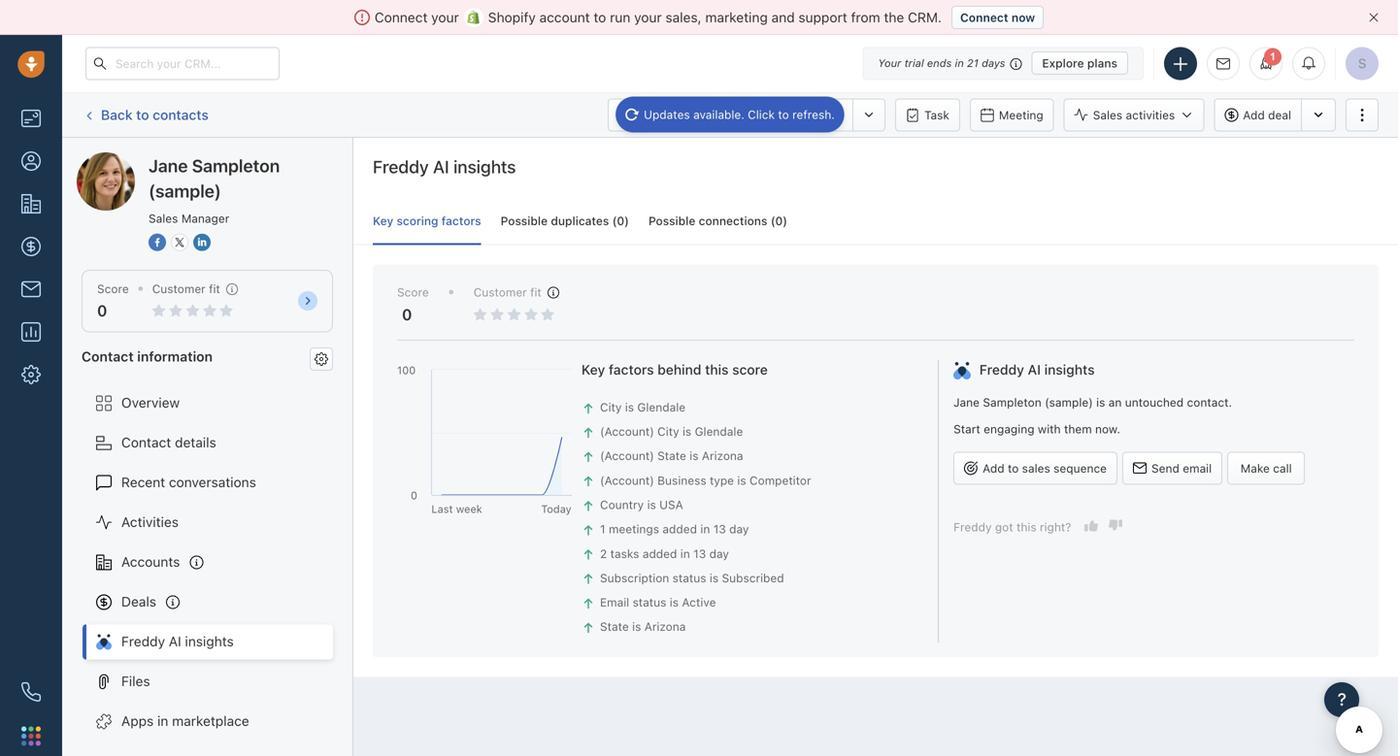 Task type: describe. For each thing, give the bounding box(es) containing it.
jane for start engaging with them now.
[[954, 396, 980, 409]]

sms button
[[789, 99, 853, 132]]

(0) for possible connections (0)
[[771, 214, 787, 228]]

start
[[954, 422, 980, 436]]

send email image
[[1217, 58, 1230, 70]]

is right type
[[737, 474, 746, 487]]

email for email
[[637, 108, 666, 122]]

support
[[798, 9, 847, 25]]

is left the usa
[[647, 498, 656, 512]]

Search your CRM... text field
[[85, 47, 280, 80]]

(account) business type is competitor
[[600, 474, 811, 487]]

the
[[884, 9, 904, 25]]

today
[[541, 503, 572, 515]]

apps
[[121, 713, 154, 729]]

0 vertical spatial (sample)
[[220, 152, 275, 168]]

possible for possible duplicates (0)
[[501, 214, 548, 228]]

state is arizona
[[600, 620, 686, 634]]

connect for connect your
[[375, 9, 428, 25]]

(account) for (account) city is glendale
[[600, 425, 654, 438]]

last week
[[431, 503, 482, 515]]

from
[[851, 9, 880, 25]]

contact for contact information
[[82, 348, 134, 364]]

contact for contact details
[[121, 435, 171, 451]]

sampleton down contacts
[[149, 152, 216, 168]]

with
[[1038, 422, 1061, 436]]

freddy down deals
[[121, 634, 165, 650]]

0 vertical spatial freddy ai insights
[[373, 156, 516, 177]]

add for add to sales sequence
[[983, 462, 1004, 475]]

is up (account) business type is competitor
[[690, 449, 699, 463]]

2 tasks added in 13 day
[[600, 547, 729, 560]]

1 vertical spatial insights
[[1044, 362, 1095, 378]]

send email button
[[1122, 452, 1223, 485]]

is up active
[[710, 571, 719, 585]]

shopify account to run your sales, marketing and support from the crm.
[[488, 9, 942, 25]]

added for tasks
[[643, 547, 677, 560]]

sequence
[[1054, 462, 1107, 475]]

0 horizontal spatial score
[[97, 282, 129, 296]]

recent conversations
[[121, 474, 256, 490]]

in for meetings
[[700, 522, 710, 536]]

1 link
[[1250, 47, 1283, 80]]

0 vertical spatial glendale
[[637, 400, 686, 414]]

freddy up scoring
[[373, 156, 429, 177]]

(sample) for start engaging with them now.
[[1045, 396, 1093, 409]]

deals
[[121, 594, 156, 610]]

2 your from the left
[[634, 9, 662, 25]]

add deal
[[1243, 108, 1291, 122]]

subscribed
[[722, 571, 784, 585]]

updates available. click to refresh.
[[644, 108, 835, 121]]

call
[[1273, 462, 1292, 475]]

in for trial
[[955, 57, 964, 69]]

days
[[982, 57, 1005, 69]]

0 horizontal spatial insights
[[185, 634, 234, 650]]

connect now button
[[952, 6, 1044, 29]]

activities
[[121, 514, 179, 530]]

is up (account) state is arizona
[[683, 425, 691, 438]]

2 vertical spatial freddy ai insights
[[121, 634, 234, 650]]

jane sampleton (sample) up manager
[[149, 155, 280, 201]]

0 horizontal spatial city
[[600, 400, 622, 414]]

mng settings image
[[315, 352, 328, 366]]

status for email
[[633, 596, 666, 609]]

send email
[[1152, 462, 1212, 475]]

0 vertical spatial arizona
[[702, 449, 743, 463]]

0 horizontal spatial score 0
[[97, 282, 129, 320]]

freshworks switcher image
[[21, 727, 41, 746]]

(sample) for sales manager
[[149, 181, 221, 201]]

call link
[[686, 99, 746, 132]]

email for email status is active
[[600, 596, 629, 609]]

marketing
[[705, 9, 768, 25]]

click
[[748, 108, 775, 121]]

add to sales sequence
[[983, 462, 1107, 475]]

jane sampleton (sample) down contacts
[[116, 152, 275, 168]]

sales for sales manager
[[149, 212, 178, 225]]

0 horizontal spatial arizona
[[644, 620, 686, 634]]

meeting button
[[970, 99, 1054, 132]]

possible duplicates (0) link
[[501, 197, 629, 245]]

close image
[[1369, 13, 1379, 22]]

freddy left 'got'
[[954, 520, 992, 534]]

call button
[[686, 99, 746, 132]]

contacts
[[153, 107, 209, 123]]

(account) for (account) business type is competitor
[[600, 474, 654, 487]]

available.
[[693, 108, 745, 121]]

key factors behind this score
[[582, 362, 768, 378]]

1 horizontal spatial customer fit
[[474, 286, 542, 299]]

duplicates
[[551, 214, 609, 228]]

type
[[710, 474, 734, 487]]

0 horizontal spatial fit
[[209, 282, 220, 296]]

plans
[[1087, 56, 1118, 70]]

0 horizontal spatial customer
[[152, 282, 206, 296]]

13 for 2 tasks added in 13 day
[[693, 547, 706, 560]]

contact information
[[82, 348, 213, 364]]

back
[[101, 107, 133, 123]]

crm.
[[908, 9, 942, 25]]

2
[[600, 547, 607, 560]]

manager
[[181, 212, 229, 225]]

jane for sales manager
[[149, 155, 188, 176]]

meeting
[[999, 108, 1043, 122]]

your trial ends in 21 days
[[878, 57, 1005, 69]]

city is glendale
[[600, 400, 686, 414]]

1 horizontal spatial score 0
[[397, 286, 429, 324]]

1 horizontal spatial score
[[397, 286, 429, 299]]

connect for connect now
[[960, 11, 1008, 24]]

13 for 1 meetings added in 13 day
[[713, 522, 726, 536]]

refresh.
[[792, 108, 835, 121]]

make
[[1241, 462, 1270, 475]]

(account) for (account) state is arizona
[[600, 449, 654, 463]]

tasks
[[610, 547, 639, 560]]

country
[[600, 498, 644, 512]]

add to sales sequence button
[[954, 452, 1118, 485]]

untouched
[[1125, 396, 1184, 409]]

them
[[1064, 422, 1092, 436]]

1 meetings added in 13 day
[[600, 522, 749, 536]]

got
[[995, 520, 1013, 534]]

1 vertical spatial glendale
[[695, 425, 743, 438]]

1 for 1 meetings added in 13 day
[[600, 522, 605, 536]]

2 horizontal spatial freddy ai insights
[[979, 362, 1095, 378]]

usa
[[659, 498, 683, 512]]

in for tasks
[[680, 547, 690, 560]]



Task type: vqa. For each thing, say whether or not it's contained in the screenshot.
'select'
no



Task type: locate. For each thing, give the bounding box(es) containing it.
freddy ai insights up start engaging with them now. on the bottom
[[979, 362, 1095, 378]]

3 (account) from the top
[[600, 474, 654, 487]]

freddy ai insights down deals
[[121, 634, 234, 650]]

1 horizontal spatial arizona
[[702, 449, 743, 463]]

1 vertical spatial (account)
[[600, 449, 654, 463]]

1 vertical spatial state
[[600, 620, 629, 634]]

factors up "city is glendale"
[[609, 362, 654, 378]]

your
[[431, 9, 459, 25], [634, 9, 662, 25]]

0 vertical spatial add
[[1243, 108, 1265, 122]]

connections
[[699, 214, 767, 228]]

ai up key scoring factors link
[[433, 156, 449, 177]]

1 (0) from the left
[[612, 214, 629, 228]]

email inside button
[[637, 108, 666, 122]]

sms
[[818, 108, 843, 122]]

sales manager
[[149, 212, 229, 225]]

email
[[1183, 462, 1212, 475]]

information
[[137, 348, 213, 364]]

updates
[[644, 108, 690, 121]]

score 0 up 100
[[397, 286, 429, 324]]

score up 0 button
[[97, 282, 129, 296]]

insights up jane sampleton (sample) is an untouched contact.
[[1044, 362, 1095, 378]]

100
[[397, 364, 416, 377]]

0 horizontal spatial connect
[[375, 9, 428, 25]]

0 vertical spatial contact
[[82, 348, 134, 364]]

arizona up type
[[702, 449, 743, 463]]

0 horizontal spatial glendale
[[637, 400, 686, 414]]

1 horizontal spatial possible
[[649, 214, 696, 228]]

1 horizontal spatial glendale
[[695, 425, 743, 438]]

sales
[[1022, 462, 1050, 475]]

1 horizontal spatial sales
[[1093, 108, 1123, 122]]

1 horizontal spatial status
[[673, 571, 706, 585]]

(sample) up manager
[[220, 152, 275, 168]]

0 vertical spatial 13
[[713, 522, 726, 536]]

1 horizontal spatial connect
[[960, 11, 1008, 24]]

freddy ai insights up key scoring factors link
[[373, 156, 516, 177]]

1 horizontal spatial day
[[729, 522, 749, 536]]

files
[[121, 673, 150, 689]]

possible left duplicates
[[501, 214, 548, 228]]

key left scoring
[[373, 214, 393, 228]]

1 horizontal spatial this
[[1017, 520, 1037, 534]]

an
[[1109, 396, 1122, 409]]

sampleton up engaging
[[983, 396, 1041, 409]]

0 horizontal spatial status
[[633, 596, 666, 609]]

trial
[[904, 57, 924, 69]]

updates available. click to refresh. link
[[616, 97, 845, 133]]

2 vertical spatial insights
[[185, 634, 234, 650]]

to right 'click'
[[778, 108, 789, 121]]

to inside button
[[1008, 462, 1019, 475]]

customer up information
[[152, 282, 206, 296]]

1 horizontal spatial factors
[[609, 362, 654, 378]]

activities
[[1126, 108, 1175, 122]]

2 vertical spatial ai
[[169, 634, 181, 650]]

jane down contacts
[[149, 155, 188, 176]]

marketplace
[[172, 713, 249, 729]]

0 vertical spatial this
[[705, 362, 729, 378]]

2 (0) from the left
[[771, 214, 787, 228]]

sampleton inside jane sampleton (sample)
[[192, 155, 280, 176]]

1 horizontal spatial insights
[[453, 156, 516, 177]]

day up subscription status is subscribed
[[709, 547, 729, 560]]

possible
[[501, 214, 548, 228], [649, 214, 696, 228]]

2 vertical spatial (account)
[[600, 474, 654, 487]]

fit
[[209, 282, 220, 296], [530, 286, 542, 299]]

1 up 2
[[600, 522, 605, 536]]

sales activities button
[[1064, 99, 1214, 132], [1064, 99, 1204, 132]]

back to contacts link
[[82, 100, 210, 130]]

ai
[[433, 156, 449, 177], [1028, 362, 1041, 378], [169, 634, 181, 650]]

fit down possible duplicates (0) link
[[530, 286, 542, 299]]

day for 2 tasks added in 13 day
[[709, 547, 729, 560]]

customer fit
[[152, 282, 220, 296], [474, 286, 542, 299]]

1 horizontal spatial jane
[[149, 155, 188, 176]]

arizona down email status is active
[[644, 620, 686, 634]]

1 right 'send email' image in the top of the page
[[1270, 50, 1276, 63]]

1 horizontal spatial state
[[657, 449, 686, 463]]

1 vertical spatial 1
[[600, 522, 605, 536]]

1 possible from the left
[[501, 214, 548, 228]]

ai up start engaging with them now. on the bottom
[[1028, 362, 1041, 378]]

1 horizontal spatial freddy ai insights
[[373, 156, 516, 177]]

0 vertical spatial 1
[[1270, 50, 1276, 63]]

accounts
[[121, 554, 180, 570]]

1 your from the left
[[431, 9, 459, 25]]

0 horizontal spatial key
[[373, 214, 393, 228]]

in up subscription status is subscribed
[[680, 547, 690, 560]]

1 horizontal spatial add
[[1243, 108, 1265, 122]]

glendale up type
[[695, 425, 743, 438]]

1 horizontal spatial ai
[[433, 156, 449, 177]]

in right apps
[[157, 713, 168, 729]]

score 0 up contact information
[[97, 282, 129, 320]]

connect inside button
[[960, 11, 1008, 24]]

is up (account) city is glendale on the bottom of the page
[[625, 400, 634, 414]]

(account)
[[600, 425, 654, 438], [600, 449, 654, 463], [600, 474, 654, 487]]

sampleton up manager
[[192, 155, 280, 176]]

13 up subscription status is subscribed
[[693, 547, 706, 560]]

key for key scoring factors
[[373, 214, 393, 228]]

is left active
[[670, 596, 679, 609]]

possible duplicates (0)
[[501, 214, 629, 228]]

jane sampleton (sample)
[[116, 152, 275, 168], [149, 155, 280, 201]]

1 vertical spatial sales
[[149, 212, 178, 225]]

contact details
[[121, 435, 216, 451]]

and
[[771, 9, 795, 25]]

freddy
[[373, 156, 429, 177], [979, 362, 1024, 378], [954, 520, 992, 534], [121, 634, 165, 650]]

1 vertical spatial ai
[[1028, 362, 1041, 378]]

1 vertical spatial factors
[[609, 362, 654, 378]]

(0) right connections on the top of the page
[[771, 214, 787, 228]]

recent
[[121, 474, 165, 490]]

key for key factors behind this score
[[582, 362, 605, 378]]

0 button
[[97, 302, 107, 320]]

1 vertical spatial (sample)
[[149, 181, 221, 201]]

0 horizontal spatial freddy ai insights
[[121, 634, 234, 650]]

(0) inside possible duplicates (0) link
[[612, 214, 629, 228]]

in left 21
[[955, 57, 964, 69]]

insights up key scoring factors
[[453, 156, 516, 177]]

jane sampleton (sample) is an untouched contact.
[[954, 396, 1232, 409]]

1 horizontal spatial 1
[[1270, 50, 1276, 63]]

0 horizontal spatial day
[[709, 547, 729, 560]]

added down 1 meetings added in 13 day at the bottom
[[643, 547, 677, 560]]

0 horizontal spatial (0)
[[612, 214, 629, 228]]

to left "sales"
[[1008, 462, 1019, 475]]

(sample) inside jane sampleton (sample)
[[149, 181, 221, 201]]

add down engaging
[[983, 462, 1004, 475]]

sales left manager
[[149, 212, 178, 225]]

0 vertical spatial key
[[373, 214, 393, 228]]

1 horizontal spatial 13
[[713, 522, 726, 536]]

sampleton for sales
[[192, 155, 280, 176]]

contact
[[82, 348, 134, 364], [121, 435, 171, 451]]

1 vertical spatial arizona
[[644, 620, 686, 634]]

0 horizontal spatial jane
[[116, 152, 145, 168]]

freddy up engaging
[[979, 362, 1024, 378]]

1 horizontal spatial (0)
[[771, 214, 787, 228]]

(sample) up the them
[[1045, 396, 1093, 409]]

start engaging with them now.
[[954, 422, 1120, 436]]

0 horizontal spatial possible
[[501, 214, 548, 228]]

freddy got this right?
[[954, 520, 1071, 534]]

back to contacts
[[101, 107, 209, 123]]

added for meetings
[[663, 522, 697, 536]]

1 horizontal spatial email
[[637, 108, 666, 122]]

0 vertical spatial state
[[657, 449, 686, 463]]

engaging
[[984, 422, 1035, 436]]

1 horizontal spatial fit
[[530, 286, 542, 299]]

status up state is arizona
[[633, 596, 666, 609]]

this right 'got'
[[1017, 520, 1037, 534]]

run
[[610, 9, 630, 25]]

possible connections (0) link
[[649, 197, 787, 245]]

deal
[[1268, 108, 1291, 122]]

2 vertical spatial (sample)
[[1045, 396, 1093, 409]]

0 vertical spatial added
[[663, 522, 697, 536]]

make call
[[1241, 462, 1292, 475]]

score down scoring
[[397, 286, 429, 299]]

sales,
[[666, 9, 702, 25]]

customer fit down possible duplicates (0)
[[474, 286, 542, 299]]

(0) inside possible connections (0) link
[[771, 214, 787, 228]]

active
[[682, 596, 716, 609]]

1 (account) from the top
[[600, 425, 654, 438]]

to left run
[[594, 9, 606, 25]]

(0) for possible duplicates (0)
[[612, 214, 629, 228]]

day for 1 meetings added in 13 day
[[729, 522, 749, 536]]

phone element
[[12, 673, 50, 712]]

insights
[[453, 156, 516, 177], [1044, 362, 1095, 378], [185, 634, 234, 650]]

factors right scoring
[[442, 214, 481, 228]]

0 vertical spatial ai
[[433, 156, 449, 177]]

sampleton for start
[[983, 396, 1041, 409]]

21
[[967, 57, 979, 69]]

1 vertical spatial status
[[633, 596, 666, 609]]

jane up start
[[954, 396, 980, 409]]

0 horizontal spatial your
[[431, 9, 459, 25]]

is down email status is active
[[632, 620, 641, 634]]

sales for sales activities
[[1093, 108, 1123, 122]]

sales left activities
[[1093, 108, 1123, 122]]

2 horizontal spatial ai
[[1028, 362, 1041, 378]]

insights up "marketplace" at the bottom left
[[185, 634, 234, 650]]

contact down 0 button
[[82, 348, 134, 364]]

your left shopify
[[431, 9, 459, 25]]

possible for possible connections (0)
[[649, 214, 696, 228]]

0 horizontal spatial 13
[[693, 547, 706, 560]]

competitor
[[750, 474, 811, 487]]

behind
[[658, 362, 701, 378]]

connect now
[[960, 11, 1035, 24]]

make call link
[[1227, 452, 1305, 495]]

13 down type
[[713, 522, 726, 536]]

state down email status is active
[[600, 620, 629, 634]]

added down the usa
[[663, 522, 697, 536]]

1 vertical spatial add
[[983, 462, 1004, 475]]

factors
[[442, 214, 481, 228], [609, 362, 654, 378]]

make call button
[[1227, 452, 1305, 485]]

key scoring factors
[[373, 214, 481, 228]]

0 vertical spatial (account)
[[600, 425, 654, 438]]

1 for 1
[[1270, 50, 1276, 63]]

possible left connections on the top of the page
[[649, 214, 696, 228]]

call
[[716, 108, 736, 122]]

right?
[[1040, 520, 1071, 534]]

0 horizontal spatial email
[[600, 596, 629, 609]]

0 vertical spatial city
[[600, 400, 622, 414]]

email button
[[608, 99, 677, 132]]

score
[[732, 362, 768, 378]]

in up 2 tasks added in 13 day
[[700, 522, 710, 536]]

2 (account) from the top
[[600, 449, 654, 463]]

day up subscribed
[[729, 522, 749, 536]]

0 vertical spatial email
[[637, 108, 666, 122]]

0 vertical spatial factors
[[442, 214, 481, 228]]

0 horizontal spatial ai
[[169, 634, 181, 650]]

customer fit up information
[[152, 282, 220, 296]]

key
[[373, 214, 393, 228], [582, 362, 605, 378]]

explore plans
[[1042, 56, 1118, 70]]

scoring
[[397, 214, 438, 228]]

account
[[539, 9, 590, 25]]

1 horizontal spatial customer
[[474, 286, 527, 299]]

now
[[1012, 11, 1035, 24]]

email
[[637, 108, 666, 122], [600, 596, 629, 609]]

1 vertical spatial key
[[582, 362, 605, 378]]

send
[[1152, 462, 1180, 475]]

status for subscription
[[673, 571, 706, 585]]

is
[[1096, 396, 1105, 409], [625, 400, 634, 414], [683, 425, 691, 438], [690, 449, 699, 463], [737, 474, 746, 487], [647, 498, 656, 512], [710, 571, 719, 585], [670, 596, 679, 609], [632, 620, 641, 634]]

contact up 'recent'
[[121, 435, 171, 451]]

0 vertical spatial day
[[729, 522, 749, 536]]

1 vertical spatial freddy ai insights
[[979, 362, 1095, 378]]

add for add deal
[[1243, 108, 1265, 122]]

business
[[657, 474, 706, 487]]

is left an
[[1096, 396, 1105, 409]]

1 horizontal spatial city
[[657, 425, 679, 438]]

to right back
[[136, 107, 149, 123]]

key up "city is glendale"
[[582, 362, 605, 378]]

ai up apps in marketplace on the bottom left of the page
[[169, 634, 181, 650]]

to
[[594, 9, 606, 25], [136, 107, 149, 123], [778, 108, 789, 121], [1008, 462, 1019, 475]]

overview
[[121, 395, 180, 411]]

0 horizontal spatial 1
[[600, 522, 605, 536]]

1 vertical spatial this
[[1017, 520, 1037, 534]]

your right run
[[634, 9, 662, 25]]

shopify
[[488, 9, 536, 25]]

2 possible from the left
[[649, 214, 696, 228]]

contact.
[[1187, 396, 1232, 409]]

city up (account) city is glendale on the bottom of the page
[[600, 400, 622, 414]]

add deal button
[[1214, 99, 1301, 132]]

1 vertical spatial 13
[[693, 547, 706, 560]]

0 horizontal spatial factors
[[442, 214, 481, 228]]

glendale up (account) city is glendale on the bottom of the page
[[637, 400, 686, 414]]

state
[[657, 449, 686, 463], [600, 620, 629, 634]]

1
[[1270, 50, 1276, 63], [600, 522, 605, 536]]

0 horizontal spatial state
[[600, 620, 629, 634]]

(account) city is glendale
[[600, 425, 743, 438]]

0 vertical spatial insights
[[453, 156, 516, 177]]

1 horizontal spatial your
[[634, 9, 662, 25]]

1 horizontal spatial key
[[582, 362, 605, 378]]

add left deal
[[1243, 108, 1265, 122]]

fit down manager
[[209, 282, 220, 296]]

city up (account) state is arizona
[[657, 425, 679, 438]]

(account) state is arizona
[[600, 449, 743, 463]]

(sample) up "sales manager"
[[149, 181, 221, 201]]

1 vertical spatial contact
[[121, 435, 171, 451]]

phone image
[[21, 683, 41, 702]]

0 vertical spatial sales
[[1093, 108, 1123, 122]]

1 vertical spatial added
[[643, 547, 677, 560]]

2 horizontal spatial insights
[[1044, 362, 1095, 378]]

1 vertical spatial email
[[600, 596, 629, 609]]

customer down possible duplicates (0)
[[474, 286, 527, 299]]

1 vertical spatial city
[[657, 425, 679, 438]]

subscription status is subscribed
[[600, 571, 784, 585]]

state down (account) city is glendale on the bottom of the page
[[657, 449, 686, 463]]

0 horizontal spatial this
[[705, 362, 729, 378]]

your
[[878, 57, 901, 69]]

email left call 'link'
[[637, 108, 666, 122]]

details
[[175, 435, 216, 451]]

0 horizontal spatial customer fit
[[152, 282, 220, 296]]

this left the score
[[705, 362, 729, 378]]

1 vertical spatial day
[[709, 547, 729, 560]]

key scoring factors link
[[373, 197, 481, 245]]

email down subscription
[[600, 596, 629, 609]]

(0) right duplicates
[[612, 214, 629, 228]]

status up active
[[673, 571, 706, 585]]

jane down back to contacts link
[[116, 152, 145, 168]]

explore plans link
[[1031, 51, 1128, 75]]

conversations
[[169, 474, 256, 490]]



